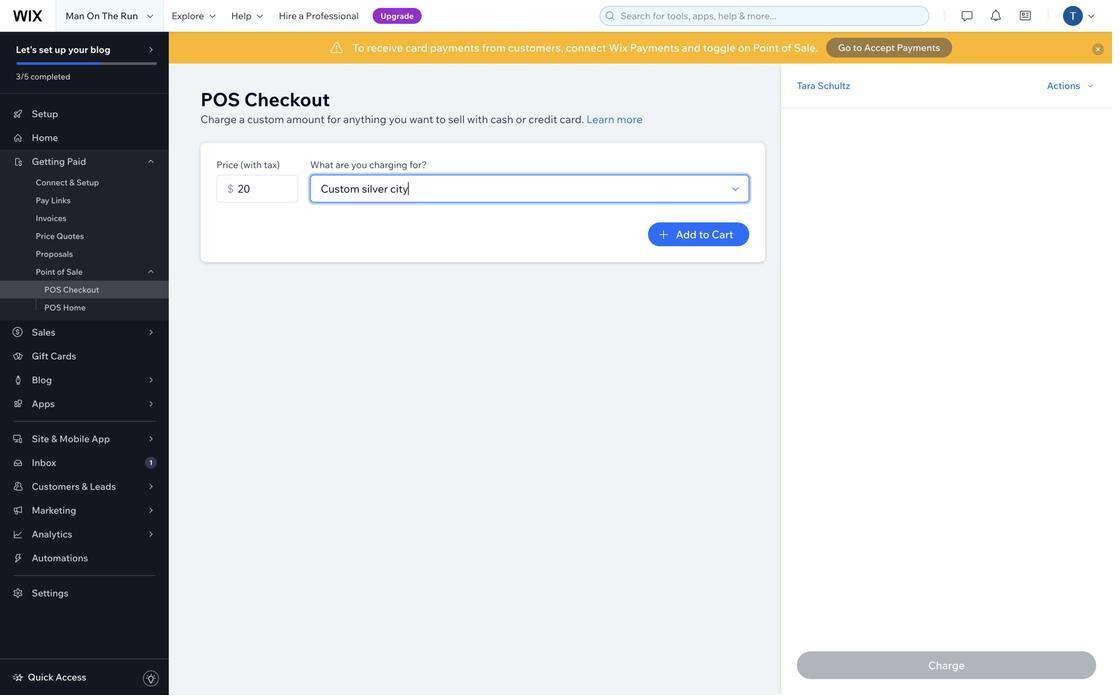 Task type: describe. For each thing, give the bounding box(es) containing it.
Search for tools, apps, help & more... field
[[616, 7, 925, 25]]

price quotes link
[[0, 227, 169, 245]]

pos home link
[[0, 299, 169, 316]]

sell
[[448, 113, 465, 126]]

getting paid
[[32, 156, 86, 167]]

& for connect
[[69, 177, 75, 187]]

cart
[[712, 228, 733, 241]]

of inside alert
[[781, 41, 792, 54]]

sidebar element
[[0, 32, 169, 695]]

add to cart button
[[648, 222, 749, 246]]

blog
[[90, 44, 110, 55]]

pos for pos home
[[44, 302, 61, 312]]

your
[[68, 44, 88, 55]]

sale
[[66, 267, 83, 277]]

leads
[[90, 481, 116, 492]]

customers,
[[508, 41, 563, 54]]

pay links link
[[0, 191, 169, 209]]

connect
[[566, 41, 606, 54]]

professional
[[306, 10, 359, 22]]

to
[[353, 41, 364, 54]]

price (with tax)
[[216, 159, 280, 170]]

hire a professional link
[[271, 0, 367, 32]]

payments
[[430, 41, 479, 54]]

connect & setup link
[[0, 173, 169, 191]]

setup link
[[0, 102, 169, 126]]

quick access button
[[12, 671, 86, 683]]

more
[[617, 113, 643, 126]]

schultz
[[818, 80, 850, 91]]

wix
[[609, 41, 628, 54]]

paid
[[67, 156, 86, 167]]

tara
[[797, 80, 816, 91]]

credit
[[528, 113, 557, 126]]

to receive card payments from customers, connect wix payments and toggle on point of sale.
[[353, 41, 818, 54]]

site & mobile app button
[[0, 427, 169, 451]]

from
[[482, 41, 506, 54]]

cash
[[490, 113, 513, 126]]

and
[[682, 41, 701, 54]]

quotes
[[57, 231, 84, 241]]

getting
[[32, 156, 65, 167]]

site & mobile app
[[32, 433, 110, 444]]

inbox
[[32, 457, 56, 468]]

customers & leads
[[32, 481, 116, 492]]

add
[[676, 228, 697, 241]]

what
[[310, 159, 333, 170]]

payments inside button
[[897, 42, 940, 53]]

sales button
[[0, 320, 169, 344]]

pos home
[[44, 302, 86, 312]]

price for price (with tax)
[[216, 159, 238, 170]]

man on the run
[[66, 10, 138, 22]]

help button
[[223, 0, 271, 32]]

customers & leads button
[[0, 475, 169, 498]]

add to cart
[[676, 228, 733, 241]]

with
[[467, 113, 488, 126]]

to inside pos checkout charge a custom amount for anything you want to sell with cash or credit card. learn more
[[436, 113, 446, 126]]

upgrade button
[[373, 8, 422, 24]]

sale.
[[794, 41, 818, 54]]

to for go
[[853, 42, 862, 53]]

marketing button
[[0, 498, 169, 522]]

anything
[[343, 113, 386, 126]]

pos checkout
[[44, 285, 99, 295]]

explore
[[172, 10, 204, 22]]

want
[[409, 113, 433, 126]]

invoices
[[36, 213, 66, 223]]

quick access
[[28, 671, 86, 683]]

$
[[227, 182, 234, 195]]

& for site
[[51, 433, 57, 444]]

accept
[[864, 42, 895, 53]]

point inside to receive card payments from customers, connect wix payments and toggle on point of sale. alert
[[753, 41, 779, 54]]

1 vertical spatial setup
[[76, 177, 99, 187]]

3/5 completed
[[16, 71, 70, 81]]

actions
[[1047, 80, 1080, 91]]

marketing
[[32, 504, 76, 516]]

to for add
[[699, 228, 709, 241]]

proposals
[[36, 249, 73, 259]]

invoices link
[[0, 209, 169, 227]]

of inside dropdown button
[[57, 267, 65, 277]]

0 vertical spatial home
[[32, 132, 58, 143]]

price quotes
[[36, 231, 84, 241]]

apps button
[[0, 392, 169, 416]]

automations
[[32, 552, 88, 564]]

connect
[[36, 177, 68, 187]]

help
[[231, 10, 252, 22]]

run
[[120, 10, 138, 22]]



Task type: vqa. For each thing, say whether or not it's contained in the screenshot.
Point to the left
yes



Task type: locate. For each thing, give the bounding box(es) containing it.
1 horizontal spatial point
[[753, 41, 779, 54]]

0 horizontal spatial point
[[36, 267, 55, 277]]

1 vertical spatial of
[[57, 267, 65, 277]]

a right hire
[[299, 10, 304, 22]]

charging
[[369, 159, 407, 170]]

let's set up your blog
[[16, 44, 110, 55]]

setup up pay links link
[[76, 177, 99, 187]]

checkout inside sidebar element
[[63, 285, 99, 295]]

point inside point of sale dropdown button
[[36, 267, 55, 277]]

0 vertical spatial &
[[69, 177, 75, 187]]

point
[[753, 41, 779, 54], [36, 267, 55, 277]]

charge
[[201, 113, 237, 126]]

checkout
[[244, 88, 330, 111], [63, 285, 99, 295]]

to inside 'go to accept payments' button
[[853, 42, 862, 53]]

price left (with
[[216, 159, 238, 170]]

pos for pos checkout
[[44, 285, 61, 295]]

What are you charging for? field
[[317, 175, 726, 202]]

the
[[102, 10, 118, 22]]

site
[[32, 433, 49, 444]]

1 vertical spatial to
[[436, 113, 446, 126]]

on
[[87, 10, 100, 22]]

links
[[51, 195, 71, 205]]

2 vertical spatial &
[[82, 481, 88, 492]]

0 vertical spatial pos
[[201, 88, 240, 111]]

&
[[69, 177, 75, 187], [51, 433, 57, 444], [82, 481, 88, 492]]

3/5
[[16, 71, 29, 81]]

completed
[[30, 71, 70, 81]]

1 horizontal spatial to
[[699, 228, 709, 241]]

home up the getting
[[32, 132, 58, 143]]

pos inside pos checkout charge a custom amount for anything you want to sell with cash or credit card. learn more
[[201, 88, 240, 111]]

you left "want" at the top left of the page
[[389, 113, 407, 126]]

0 horizontal spatial you
[[351, 159, 367, 170]]

learn more link
[[586, 111, 643, 127]]

1 horizontal spatial of
[[781, 41, 792, 54]]

of
[[781, 41, 792, 54], [57, 267, 65, 277]]

checkout inside pos checkout charge a custom amount for anything you want to sell with cash or credit card. learn more
[[244, 88, 330, 111]]

0 vertical spatial point
[[753, 41, 779, 54]]

1 horizontal spatial setup
[[76, 177, 99, 187]]

2 horizontal spatial &
[[82, 481, 88, 492]]

& left leads
[[82, 481, 88, 492]]

what are you charging for?
[[310, 159, 427, 170]]

Price (with tax) number field
[[234, 175, 292, 202]]

2 horizontal spatial to
[[853, 42, 862, 53]]

point right "on"
[[753, 41, 779, 54]]

a inside pos checkout charge a custom amount for anything you want to sell with cash or credit card. learn more
[[239, 113, 245, 126]]

man
[[66, 10, 85, 22]]

a right charge
[[239, 113, 245, 126]]

gift cards
[[32, 350, 76, 362]]

to right go
[[853, 42, 862, 53]]

pos checkout charge a custom amount for anything you want to sell with cash or credit card. learn more
[[201, 88, 643, 126]]

1 horizontal spatial &
[[69, 177, 75, 187]]

a
[[299, 10, 304, 22], [239, 113, 245, 126]]

getting paid button
[[0, 150, 169, 173]]

2 vertical spatial to
[[699, 228, 709, 241]]

1 vertical spatial point
[[36, 267, 55, 277]]

0 vertical spatial a
[[299, 10, 304, 22]]

actions button
[[1047, 80, 1096, 92]]

1 vertical spatial a
[[239, 113, 245, 126]]

are
[[336, 159, 349, 170]]

app
[[92, 433, 110, 444]]

go
[[838, 42, 851, 53]]

set
[[39, 44, 53, 55]]

upgrade
[[381, 11, 414, 21]]

payments right accept
[[897, 42, 940, 53]]

0 horizontal spatial to
[[436, 113, 446, 126]]

1 vertical spatial &
[[51, 433, 57, 444]]

point down proposals
[[36, 267, 55, 277]]

0 vertical spatial price
[[216, 159, 238, 170]]

pos for pos checkout charge a custom amount for anything you want to sell with cash or credit card. learn more
[[201, 88, 240, 111]]

0 vertical spatial you
[[389, 113, 407, 126]]

toggle
[[703, 41, 736, 54]]

0 horizontal spatial payments
[[630, 41, 679, 54]]

0 horizontal spatial of
[[57, 267, 65, 277]]

0 horizontal spatial home
[[32, 132, 58, 143]]

1 horizontal spatial price
[[216, 159, 238, 170]]

quick
[[28, 671, 54, 683]]

tara schultz
[[797, 80, 850, 91]]

blog button
[[0, 368, 169, 392]]

1 horizontal spatial home
[[63, 302, 86, 312]]

pay links
[[36, 195, 71, 205]]

gift cards link
[[0, 344, 169, 368]]

apps
[[32, 398, 55, 409]]

point of sale button
[[0, 263, 169, 281]]

hire a professional
[[279, 10, 359, 22]]

0 horizontal spatial price
[[36, 231, 55, 241]]

1 vertical spatial home
[[63, 302, 86, 312]]

access
[[56, 671, 86, 683]]

checkout up amount
[[244, 88, 330, 111]]

point of sale
[[36, 267, 83, 277]]

& right connect
[[69, 177, 75, 187]]

0 vertical spatial setup
[[32, 108, 58, 119]]

cards
[[51, 350, 76, 362]]

pay
[[36, 195, 49, 205]]

1 horizontal spatial payments
[[897, 42, 940, 53]]

home down the 'pos checkout'
[[63, 302, 86, 312]]

up
[[55, 44, 66, 55]]

mobile
[[59, 433, 89, 444]]

1 vertical spatial price
[[36, 231, 55, 241]]

go to accept payments
[[838, 42, 940, 53]]

& for customers
[[82, 481, 88, 492]]

pos checkout link
[[0, 281, 169, 299]]

sales
[[32, 326, 55, 338]]

price for price quotes
[[36, 231, 55, 241]]

0 vertical spatial to
[[853, 42, 862, 53]]

settings
[[32, 587, 68, 599]]

1
[[149, 458, 153, 467]]

payments
[[630, 41, 679, 54], [897, 42, 940, 53]]

checkout for pos checkout charge a custom amount for anything you want to sell with cash or credit card. learn more
[[244, 88, 330, 111]]

1 horizontal spatial you
[[389, 113, 407, 126]]

pos up charge
[[201, 88, 240, 111]]

0 horizontal spatial setup
[[32, 108, 58, 119]]

home
[[32, 132, 58, 143], [63, 302, 86, 312]]

1 horizontal spatial checkout
[[244, 88, 330, 111]]

0 horizontal spatial a
[[239, 113, 245, 126]]

on
[[738, 41, 751, 54]]

amount
[[286, 113, 325, 126]]

hire
[[279, 10, 297, 22]]

0 vertical spatial of
[[781, 41, 792, 54]]

price down "invoices"
[[36, 231, 55, 241]]

1 vertical spatial you
[[351, 159, 367, 170]]

0 horizontal spatial checkout
[[63, 285, 99, 295]]

settings link
[[0, 581, 169, 605]]

pos
[[201, 88, 240, 111], [44, 285, 61, 295], [44, 302, 61, 312]]

2 vertical spatial pos
[[44, 302, 61, 312]]

pos down the 'pos checkout'
[[44, 302, 61, 312]]

blog
[[32, 374, 52, 386]]

of left sale
[[57, 267, 65, 277]]

1 vertical spatial pos
[[44, 285, 61, 295]]

to receive card payments from customers, connect wix payments and toggle on point of sale. alert
[[169, 32, 1112, 64]]

& right site
[[51, 433, 57, 444]]

setup down the 3/5 completed
[[32, 108, 58, 119]]

checkout up pos home link
[[63, 285, 99, 295]]

1 horizontal spatial a
[[299, 10, 304, 22]]

analytics
[[32, 528, 72, 540]]

for
[[327, 113, 341, 126]]

(with
[[240, 159, 262, 170]]

0 vertical spatial checkout
[[244, 88, 330, 111]]

gift
[[32, 350, 48, 362]]

pos down point of sale
[[44, 285, 61, 295]]

to left 'sell'
[[436, 113, 446, 126]]

automations link
[[0, 546, 169, 570]]

of left sale.
[[781, 41, 792, 54]]

analytics button
[[0, 522, 169, 546]]

0 horizontal spatial &
[[51, 433, 57, 444]]

to inside 'add to cart' button
[[699, 228, 709, 241]]

checkout for pos checkout
[[63, 285, 99, 295]]

payments right wix
[[630, 41, 679, 54]]

customers
[[32, 481, 80, 492]]

tara schultz button
[[797, 80, 850, 92]]

price inside sidebar element
[[36, 231, 55, 241]]

you inside pos checkout charge a custom amount for anything you want to sell with cash or credit card. learn more
[[389, 113, 407, 126]]

you right are
[[351, 159, 367, 170]]

1 vertical spatial checkout
[[63, 285, 99, 295]]

to right add
[[699, 228, 709, 241]]

custom
[[247, 113, 284, 126]]

go to accept payments button
[[826, 38, 952, 58]]



